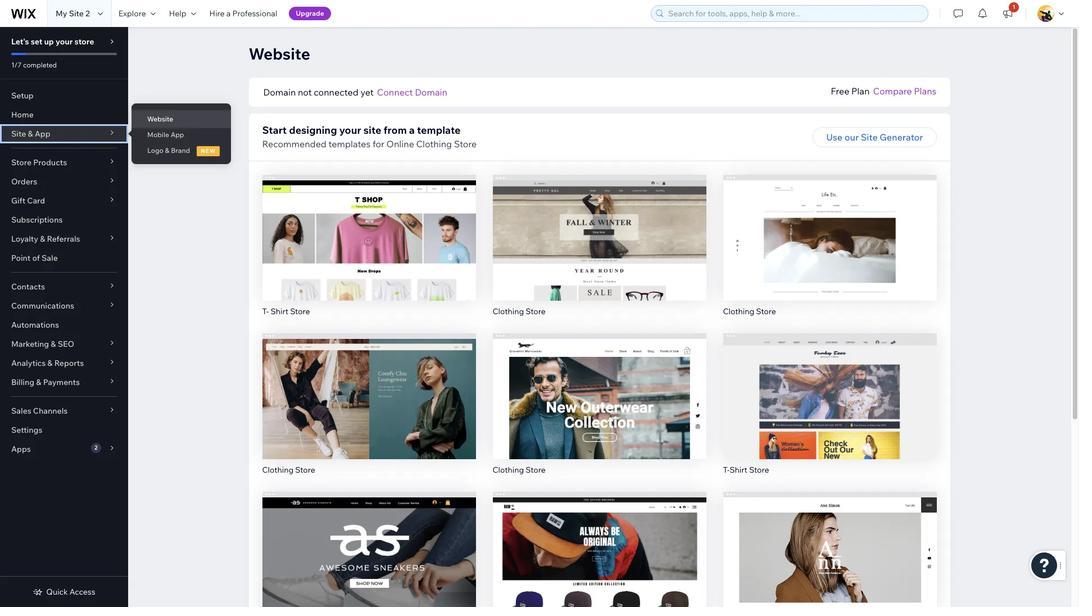 Task type: vqa. For each thing, say whether or not it's contained in the screenshot.
Solutions.
no



Task type: locate. For each thing, give the bounding box(es) containing it.
orders
[[11, 177, 37, 187]]

my
[[56, 8, 67, 19]]

2 horizontal spatial site
[[861, 132, 878, 143]]

recommended
[[262, 138, 327, 150]]

completed
[[23, 61, 57, 69]]

0 horizontal spatial shirt
[[271, 306, 289, 316]]

0 vertical spatial a
[[227, 8, 231, 19]]

domain
[[263, 87, 296, 98], [415, 87, 448, 98]]

& inside "analytics & reports" popup button
[[47, 358, 53, 368]]

view
[[359, 247, 380, 258], [589, 247, 610, 258], [820, 247, 841, 258], [359, 405, 380, 417], [589, 405, 610, 417], [820, 405, 841, 417], [359, 564, 380, 575], [589, 564, 610, 575], [820, 564, 841, 575]]

designing
[[289, 124, 337, 137]]

use our site generator
[[827, 132, 924, 143]]

t- shirt store
[[262, 306, 310, 316]]

website
[[249, 44, 310, 64], [147, 115, 173, 123]]

0 horizontal spatial your
[[56, 37, 73, 47]]

t-shirt store
[[724, 465, 770, 475]]

0 vertical spatial t-
[[262, 306, 269, 316]]

& inside billing & payments "popup button"
[[36, 377, 41, 388]]

0 horizontal spatial a
[[227, 8, 231, 19]]

store products
[[11, 157, 67, 168]]

view button
[[345, 242, 393, 263], [576, 242, 624, 263], [806, 242, 854, 263], [345, 401, 393, 421], [576, 401, 624, 421], [806, 401, 854, 421], [345, 559, 393, 579], [576, 559, 624, 579], [806, 559, 854, 579]]

& for analytics
[[47, 358, 53, 368]]

free
[[831, 85, 850, 97]]

a right from
[[409, 124, 415, 137]]

1 horizontal spatial your
[[340, 124, 361, 137]]

quick access
[[46, 587, 95, 597]]

1 button
[[996, 0, 1021, 27]]

1 horizontal spatial website
[[249, 44, 310, 64]]

0 vertical spatial 2
[[86, 8, 90, 19]]

help button
[[162, 0, 203, 27]]

2
[[86, 8, 90, 19], [94, 444, 98, 452]]

of
[[32, 253, 40, 263]]

automations link
[[0, 316, 128, 335]]

& for site
[[28, 129, 33, 139]]

& left seo
[[51, 339, 56, 349]]

automations
[[11, 320, 59, 330]]

& right billing
[[36, 377, 41, 388]]

gift card
[[11, 196, 45, 206]]

0 vertical spatial website
[[249, 44, 310, 64]]

site right my
[[69, 8, 84, 19]]

1/7
[[11, 61, 22, 69]]

sales channels
[[11, 406, 68, 416]]

site
[[364, 124, 382, 137]]

website up mobile in the left of the page
[[147, 115, 173, 123]]

your up "templates"
[[340, 124, 361, 137]]

orders button
[[0, 172, 128, 191]]

set
[[31, 37, 42, 47]]

domain right connect
[[415, 87, 448, 98]]

&
[[28, 129, 33, 139], [165, 146, 170, 155], [40, 234, 45, 244], [51, 339, 56, 349], [47, 358, 53, 368], [36, 377, 41, 388]]

2 right my
[[86, 8, 90, 19]]

store
[[454, 138, 477, 150], [11, 157, 32, 168], [290, 306, 310, 316], [526, 306, 546, 316], [757, 306, 777, 316], [295, 465, 315, 475], [526, 465, 546, 475], [750, 465, 770, 475]]

1 horizontal spatial t-
[[724, 465, 730, 475]]

1 vertical spatial t-
[[724, 465, 730, 475]]

& down home
[[28, 129, 33, 139]]

your
[[56, 37, 73, 47], [340, 124, 361, 137]]

1 vertical spatial 2
[[94, 444, 98, 452]]

& right logo
[[165, 146, 170, 155]]

yet
[[361, 87, 374, 98]]

0 vertical spatial your
[[56, 37, 73, 47]]

t-
[[262, 306, 269, 316], [724, 465, 730, 475]]

site right our
[[861, 132, 878, 143]]

products
[[33, 157, 67, 168]]

billing & payments button
[[0, 373, 128, 392]]

& inside loyalty & referrals popup button
[[40, 234, 45, 244]]

settings
[[11, 425, 42, 435]]

for
[[373, 138, 385, 150]]

clothing store
[[493, 306, 546, 316], [724, 306, 777, 316], [262, 465, 315, 475], [493, 465, 546, 475]]

0 horizontal spatial website
[[147, 115, 173, 123]]

gift
[[11, 196, 25, 206]]

a right hire
[[227, 8, 231, 19]]

1 domain from the left
[[263, 87, 296, 98]]

1 horizontal spatial domain
[[415, 87, 448, 98]]

1 vertical spatial your
[[340, 124, 361, 137]]

quick access button
[[33, 587, 95, 597]]

store
[[74, 37, 94, 47]]

from
[[384, 124, 407, 137]]

hire
[[210, 8, 225, 19]]

1 horizontal spatial a
[[409, 124, 415, 137]]

0 horizontal spatial site
[[11, 129, 26, 139]]

app inside dropdown button
[[35, 129, 50, 139]]

0 horizontal spatial domain
[[263, 87, 296, 98]]

2 domain from the left
[[415, 87, 448, 98]]

referrals
[[47, 234, 80, 244]]

site & app button
[[0, 124, 128, 143]]

app
[[35, 129, 50, 139], [171, 130, 184, 139]]

& right loyalty
[[40, 234, 45, 244]]

app down website link
[[171, 130, 184, 139]]

store inside start designing your site from a template recommended templates for online clothing store
[[454, 138, 477, 150]]

edit button
[[346, 219, 393, 239], [576, 219, 623, 239], [807, 219, 854, 239], [346, 377, 393, 397], [576, 377, 623, 397], [807, 377, 854, 397], [346, 536, 393, 556], [576, 536, 623, 556], [807, 536, 854, 556]]

2 down settings link
[[94, 444, 98, 452]]

plans
[[915, 85, 937, 97]]

0 horizontal spatial app
[[35, 129, 50, 139]]

start designing your site from a template recommended templates for online clothing store
[[262, 124, 477, 150]]

0 horizontal spatial t-
[[262, 306, 269, 316]]

2 inside sidebar element
[[94, 444, 98, 452]]

point
[[11, 253, 31, 263]]

1 vertical spatial website
[[147, 115, 173, 123]]

up
[[44, 37, 54, 47]]

communications
[[11, 301, 74, 311]]

loyalty & referrals button
[[0, 229, 128, 249]]

your inside sidebar element
[[56, 37, 73, 47]]

& inside marketing & seo dropdown button
[[51, 339, 56, 349]]

site
[[69, 8, 84, 19], [11, 129, 26, 139], [861, 132, 878, 143]]

app down home link on the left top
[[35, 129, 50, 139]]

& left reports
[[47, 358, 53, 368]]

mobile app
[[147, 130, 184, 139]]

1 horizontal spatial shirt
[[730, 465, 748, 475]]

1 horizontal spatial 2
[[94, 444, 98, 452]]

& inside site & app dropdown button
[[28, 129, 33, 139]]

website up not on the top of page
[[249, 44, 310, 64]]

0 vertical spatial shirt
[[271, 306, 289, 316]]

billing
[[11, 377, 34, 388]]

plan
[[852, 85, 870, 97]]

1 horizontal spatial app
[[171, 130, 184, 139]]

clothing
[[416, 138, 452, 150], [493, 306, 524, 316], [724, 306, 755, 316], [262, 465, 294, 475], [493, 465, 524, 475]]

clothing inside start designing your site from a template recommended templates for online clothing store
[[416, 138, 452, 150]]

1 vertical spatial shirt
[[730, 465, 748, 475]]

your right up
[[56, 37, 73, 47]]

domain left not on the top of page
[[263, 87, 296, 98]]

online
[[387, 138, 414, 150]]

site down home
[[11, 129, 26, 139]]

1 vertical spatial a
[[409, 124, 415, 137]]

edit
[[361, 223, 378, 234], [591, 223, 608, 234], [822, 223, 839, 234], [361, 382, 378, 393], [591, 382, 608, 393], [822, 382, 839, 393], [361, 540, 378, 551], [591, 540, 608, 551], [822, 540, 839, 551]]



Task type: describe. For each thing, give the bounding box(es) containing it.
site & app
[[11, 129, 50, 139]]

not
[[298, 87, 312, 98]]

hire a professional
[[210, 8, 277, 19]]

home link
[[0, 105, 128, 124]]

a inside start designing your site from a template recommended templates for online clothing store
[[409, 124, 415, 137]]

0 horizontal spatial 2
[[86, 8, 90, 19]]

analytics
[[11, 358, 46, 368]]

seo
[[58, 339, 74, 349]]

1
[[1013, 3, 1016, 11]]

loyalty
[[11, 234, 38, 244]]

sale
[[42, 253, 58, 263]]

communications button
[[0, 296, 128, 316]]

setup
[[11, 91, 34, 101]]

explore
[[119, 8, 146, 19]]

mobile app link
[[132, 125, 231, 145]]

logo & brand
[[147, 146, 190, 155]]

home
[[11, 110, 34, 120]]

sales channels button
[[0, 402, 128, 421]]

card
[[27, 196, 45, 206]]

use
[[827, 132, 843, 143]]

contacts button
[[0, 277, 128, 296]]

connect
[[377, 87, 413, 98]]

upgrade button
[[289, 7, 331, 20]]

my site 2
[[56, 8, 90, 19]]

billing & payments
[[11, 377, 80, 388]]

sidebar element
[[0, 27, 128, 607]]

& for logo
[[165, 146, 170, 155]]

sales
[[11, 406, 31, 416]]

reports
[[54, 358, 84, 368]]

mobile
[[147, 130, 169, 139]]

marketing & seo
[[11, 339, 74, 349]]

our
[[845, 132, 859, 143]]

point of sale
[[11, 253, 58, 263]]

compare
[[874, 85, 913, 97]]

t- for t-shirt store
[[724, 465, 730, 475]]

generator
[[880, 132, 924, 143]]

shirt for t-shirt store
[[730, 465, 748, 475]]

setup link
[[0, 86, 128, 105]]

channels
[[33, 406, 68, 416]]

use our site generator button
[[813, 127, 937, 147]]

templates
[[329, 138, 371, 150]]

shirt for t- shirt store
[[271, 306, 289, 316]]

& for loyalty
[[40, 234, 45, 244]]

contacts
[[11, 282, 45, 292]]

point of sale link
[[0, 249, 128, 268]]

1/7 completed
[[11, 61, 57, 69]]

gift card button
[[0, 191, 128, 210]]

subscriptions
[[11, 215, 63, 225]]

payments
[[43, 377, 80, 388]]

professional
[[233, 8, 277, 19]]

logo
[[147, 146, 164, 155]]

marketing & seo button
[[0, 335, 128, 354]]

hire a professional link
[[203, 0, 284, 27]]

settings link
[[0, 421, 128, 440]]

site inside use our site generator button
[[861, 132, 878, 143]]

website link
[[132, 110, 231, 129]]

apps
[[11, 444, 31, 454]]

let's
[[11, 37, 29, 47]]

store inside 'store products' popup button
[[11, 157, 32, 168]]

domain not connected yet connect domain
[[263, 87, 448, 98]]

compare plans button
[[874, 84, 937, 98]]

site inside site & app dropdown button
[[11, 129, 26, 139]]

Search for tools, apps, help & more... field
[[665, 6, 925, 21]]

free plan compare plans
[[831, 85, 937, 97]]

new
[[201, 147, 216, 155]]

access
[[70, 587, 95, 597]]

upgrade
[[296, 9, 324, 17]]

t- for t- shirt store
[[262, 306, 269, 316]]

1 horizontal spatial site
[[69, 8, 84, 19]]

connect domain button
[[377, 85, 448, 99]]

analytics & reports button
[[0, 354, 128, 373]]

your inside start designing your site from a template recommended templates for online clothing store
[[340, 124, 361, 137]]

& for billing
[[36, 377, 41, 388]]

& for marketing
[[51, 339, 56, 349]]

quick
[[46, 587, 68, 597]]

template
[[417, 124, 461, 137]]

connected
[[314, 87, 359, 98]]

brand
[[171, 146, 190, 155]]

help
[[169, 8, 187, 19]]

loyalty & referrals
[[11, 234, 80, 244]]



